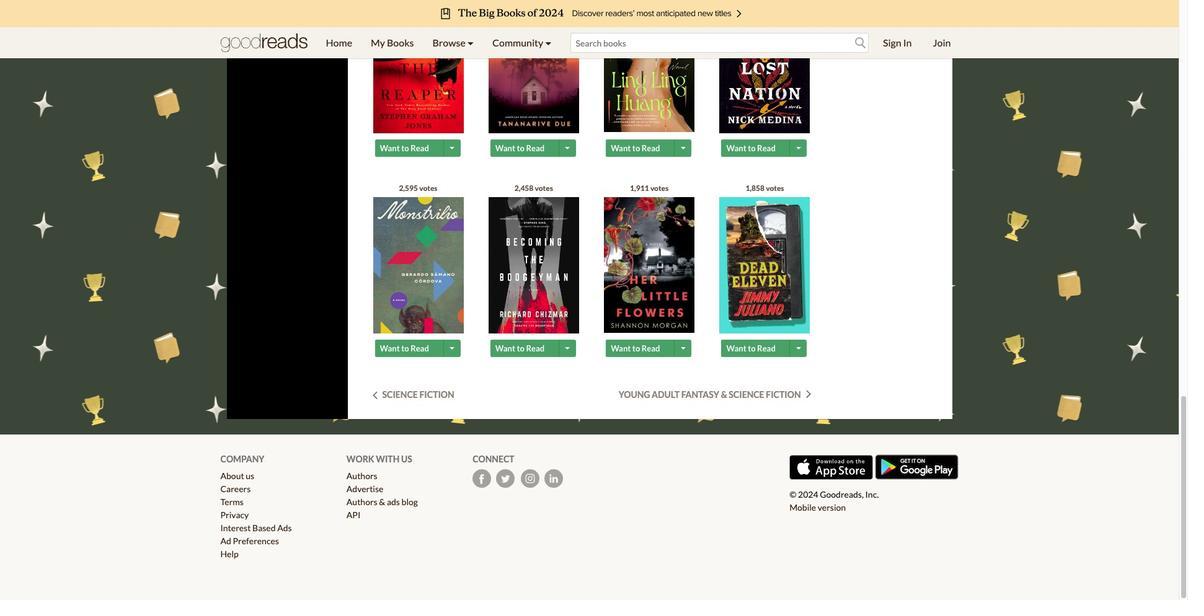 Task type: describe. For each thing, give the bounding box(es) containing it.
goodreads,
[[820, 489, 864, 500]]

votes for 1,911 votes
[[651, 183, 669, 193]]

monstrilio by gerardo sámano córdova image
[[373, 197, 464, 335]]

company
[[221, 454, 265, 464]]

based
[[253, 523, 276, 533]]

advertise
[[347, 484, 384, 494]]

join
[[933, 37, 951, 48]]

sisters of the lost nation by nick medina image
[[720, 0, 810, 133]]

Search for books to add to your shelves search field
[[570, 33, 869, 53]]

browse
[[433, 37, 466, 48]]

privacy link
[[221, 510, 249, 520]]

adult
[[652, 389, 680, 400]]

preferences
[[233, 536, 279, 546]]

community ▾
[[493, 37, 552, 48]]

about us link
[[221, 471, 254, 481]]

2,458
[[515, 183, 534, 193]]

work
[[347, 454, 374, 464]]

help link
[[221, 549, 239, 559]]

ad preferences link
[[221, 536, 279, 546]]

2,458 votes
[[515, 183, 553, 193]]

1,911 votes
[[630, 183, 669, 193]]

1,858
[[746, 183, 765, 193]]

community ▾ button
[[483, 27, 561, 58]]

1 science from the left
[[382, 389, 418, 400]]

science fiction link
[[372, 389, 454, 400]]

1 fiction from the left
[[420, 389, 454, 400]]

becoming the boogeyman by richard  chizmar image
[[489, 197, 579, 334]]

goodreads on instagram image
[[521, 469, 540, 488]]

community
[[493, 37, 544, 48]]

work with us
[[347, 454, 412, 464]]

my books link
[[362, 27, 423, 58]]

about us careers terms privacy interest based ads ad preferences help
[[221, 471, 292, 559]]

2024
[[798, 489, 819, 500]]

my
[[371, 37, 385, 48]]

api link
[[347, 510, 361, 520]]

fantasy
[[682, 389, 720, 400]]

us inside about us careers terms privacy interest based ads ad preferences help
[[246, 471, 254, 481]]

authors & ads blog link
[[347, 497, 418, 507]]

my books
[[371, 37, 414, 48]]

▾ for browse ▾
[[468, 37, 474, 48]]

votes for 1,858 votes
[[766, 183, 784, 193]]

young adult fantasy & science fiction link
[[619, 389, 811, 400]]

home link
[[317, 27, 362, 58]]

& for ads
[[379, 497, 385, 507]]

don't fear the reaper by stephen graham jones image
[[373, 0, 464, 136]]

advertise link
[[347, 484, 384, 494]]

api
[[347, 510, 361, 520]]

young adult fantasy & science fiction
[[619, 389, 801, 400]]

careers
[[221, 484, 251, 494]]

mobile version link
[[790, 502, 846, 513]]

blog
[[402, 497, 418, 507]]

download app for ios image
[[790, 455, 874, 480]]

interest based ads link
[[221, 523, 292, 533]]

browse ▾ button
[[423, 27, 483, 58]]

Search books text field
[[570, 33, 869, 53]]

connect
[[473, 454, 515, 464]]

about
[[221, 471, 244, 481]]

authors link
[[347, 471, 378, 481]]

sign
[[883, 37, 902, 48]]

1,858 votes
[[746, 183, 784, 193]]

©
[[790, 489, 797, 500]]

goodreads on linkedin image
[[545, 469, 564, 488]]

ads
[[277, 523, 292, 533]]

1 authors from the top
[[347, 471, 378, 481]]



Task type: locate. For each thing, give the bounding box(es) containing it.
mobile
[[790, 502, 816, 513]]

goodreads on facebook image
[[473, 469, 491, 488]]

2,595 votes
[[399, 183, 438, 193]]

in
[[904, 37, 912, 48]]

inc.
[[866, 489, 879, 500]]

authors down advertise at the bottom left
[[347, 497, 378, 507]]

want to read
[[380, 143, 429, 153], [496, 143, 545, 153], [611, 143, 660, 153], [727, 143, 776, 153], [380, 343, 429, 353], [496, 343, 545, 353], [611, 343, 660, 353], [727, 343, 776, 353]]

sign in link
[[874, 27, 921, 58]]

0 vertical spatial authors
[[347, 471, 378, 481]]

▾ inside popup button
[[468, 37, 474, 48]]

2 science from the left
[[729, 389, 765, 400]]

4 votes from the left
[[766, 183, 784, 193]]

download app for android image
[[875, 454, 959, 480]]

version
[[818, 502, 846, 513]]

▾
[[468, 37, 474, 48], [545, 37, 552, 48]]

1 horizontal spatial us
[[401, 454, 412, 464]]

0 horizontal spatial ▾
[[468, 37, 474, 48]]

1 horizontal spatial fiction
[[766, 389, 801, 400]]

sign in
[[883, 37, 912, 48]]

young
[[619, 389, 650, 400]]

goodreads on twitter image
[[496, 469, 515, 488]]

votes for 2,458 votes
[[535, 183, 553, 193]]

her little flowers by shannon  morgan image
[[604, 197, 695, 333]]

▾ inside 'dropdown button'
[[545, 37, 552, 48]]

1 votes from the left
[[419, 183, 438, 193]]

want to read button
[[375, 139, 445, 157], [491, 139, 561, 157], [606, 139, 676, 157], [722, 139, 792, 157], [375, 340, 445, 357], [491, 340, 561, 357], [606, 340, 676, 357], [722, 340, 792, 357]]

▾ right browse
[[468, 37, 474, 48]]

with
[[376, 454, 400, 464]]

votes right 1,858
[[766, 183, 784, 193]]

help
[[221, 549, 239, 559]]

careers link
[[221, 484, 251, 494]]

0 vertical spatial &
[[721, 389, 727, 400]]

© 2024 goodreads, inc. mobile version
[[790, 489, 879, 513]]

& left ads
[[379, 497, 385, 507]]

us right "about"
[[246, 471, 254, 481]]

0 horizontal spatial science
[[382, 389, 418, 400]]

1 vertical spatial us
[[246, 471, 254, 481]]

join link
[[924, 27, 961, 58]]

terms
[[221, 497, 244, 507]]

votes right 2,458
[[535, 183, 553, 193]]

1 horizontal spatial ▾
[[545, 37, 552, 48]]

1 horizontal spatial &
[[721, 389, 727, 400]]

books
[[387, 37, 414, 48]]

menu containing home
[[317, 27, 561, 58]]

2 authors from the top
[[347, 497, 378, 507]]

& inside authors advertise authors & ads blog api
[[379, 497, 385, 507]]

1 ▾ from the left
[[468, 37, 474, 48]]

authors advertise authors & ads blog api
[[347, 471, 418, 520]]

the most anticipated books of 2024 image
[[93, 0, 1086, 27]]

science
[[382, 389, 418, 400], [729, 389, 765, 400]]

2 votes from the left
[[535, 183, 553, 193]]

votes right 1,911
[[651, 183, 669, 193]]

dead eleven by jimmy juliano image
[[720, 197, 810, 334]]

& right fantasy
[[721, 389, 727, 400]]

2,595
[[399, 183, 418, 193]]

0 vertical spatial us
[[401, 454, 412, 464]]

0 horizontal spatial fiction
[[420, 389, 454, 400]]

us right with
[[401, 454, 412, 464]]

privacy
[[221, 510, 249, 520]]

0 horizontal spatial &
[[379, 497, 385, 507]]

1 vertical spatial authors
[[347, 497, 378, 507]]

us
[[401, 454, 412, 464], [246, 471, 254, 481]]

browse ▾
[[433, 37, 474, 48]]

votes
[[419, 183, 438, 193], [535, 183, 553, 193], [651, 183, 669, 193], [766, 183, 784, 193]]

want
[[380, 143, 400, 153], [496, 143, 515, 153], [611, 143, 631, 153], [727, 143, 747, 153], [380, 343, 400, 353], [496, 343, 515, 353], [611, 343, 631, 353], [727, 343, 747, 353]]

interest
[[221, 523, 251, 533]]

& for science
[[721, 389, 727, 400]]

3 votes from the left
[[651, 183, 669, 193]]

▾ right community
[[545, 37, 552, 48]]

home
[[326, 37, 352, 48]]

ad
[[221, 536, 231, 546]]

natural beauty by ling ling huang image
[[604, 0, 695, 132]]

ads
[[387, 497, 400, 507]]

science fiction
[[382, 389, 454, 400]]

authors
[[347, 471, 378, 481], [347, 497, 378, 507]]

2 fiction from the left
[[766, 389, 801, 400]]

the reformatory by tananarive due image
[[489, 0, 579, 133]]

authors up advertise at the bottom left
[[347, 471, 378, 481]]

2 ▾ from the left
[[545, 37, 552, 48]]

read
[[411, 143, 429, 153], [526, 143, 545, 153], [642, 143, 660, 153], [757, 143, 776, 153], [411, 343, 429, 353], [526, 343, 545, 353], [642, 343, 660, 353], [757, 343, 776, 353]]

votes for 2,595 votes
[[419, 183, 438, 193]]

votes right 2,595
[[419, 183, 438, 193]]

1 horizontal spatial science
[[729, 389, 765, 400]]

▾ for community ▾
[[545, 37, 552, 48]]

fiction
[[420, 389, 454, 400], [766, 389, 801, 400]]

1,911
[[630, 183, 649, 193]]

&
[[721, 389, 727, 400], [379, 497, 385, 507]]

to
[[401, 143, 409, 153], [517, 143, 525, 153], [633, 143, 640, 153], [748, 143, 756, 153], [401, 343, 409, 353], [517, 343, 525, 353], [633, 343, 640, 353], [748, 343, 756, 353]]

menu
[[317, 27, 561, 58]]

0 horizontal spatial us
[[246, 471, 254, 481]]

terms link
[[221, 497, 244, 507]]

1 vertical spatial &
[[379, 497, 385, 507]]



Task type: vqa. For each thing, say whether or not it's contained in the screenshot.
Memoir & Autobiography View Results →
no



